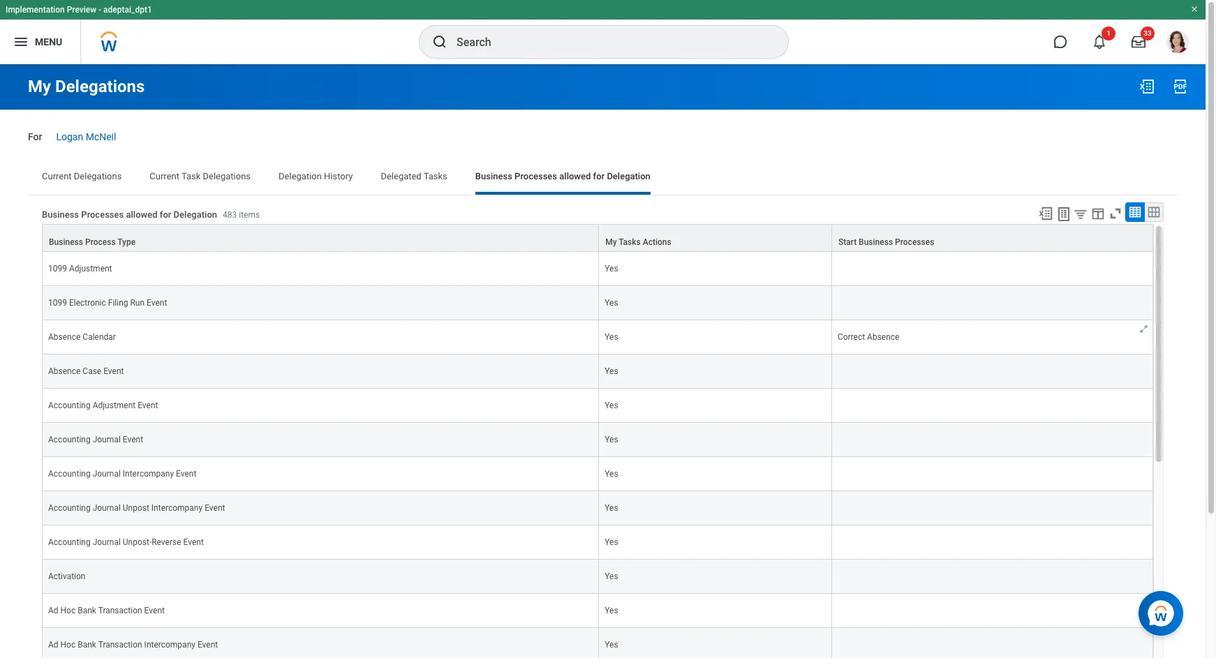 Task type: vqa. For each thing, say whether or not it's contained in the screenshot.
Inbox Items list box
no



Task type: describe. For each thing, give the bounding box(es) containing it.
allowed for business processes allowed for delegation
[[559, 171, 591, 181]]

process
[[85, 237, 116, 247]]

reverse
[[152, 537, 181, 547]]

my tasks actions
[[605, 237, 671, 247]]

start business processes button
[[832, 225, 1153, 251]]

ad for ad hoc bank transaction intercompany event
[[48, 640, 58, 650]]

current for current delegations
[[42, 171, 72, 181]]

yes for absence case event
[[605, 366, 618, 376]]

my for my tasks actions
[[605, 237, 617, 247]]

absence case event
[[48, 366, 124, 376]]

processes for business processes allowed for delegation 483 items
[[81, 209, 124, 220]]

yes for absence calendar
[[605, 332, 618, 342]]

grow image
[[1139, 324, 1149, 334]]

cell for accounting journal unpost intercompany event
[[832, 491, 1153, 526]]

activation
[[48, 572, 86, 581]]

my delegations main content
[[0, 64, 1206, 658]]

1099 for 1099 adjustment
[[48, 264, 67, 274]]

fullscreen image
[[1108, 206, 1123, 221]]

for
[[28, 131, 42, 142]]

calendar
[[83, 332, 116, 342]]

accounting for accounting journal unpost intercompany event
[[48, 503, 91, 513]]

1099 for 1099 electronic filing run event
[[48, 298, 67, 308]]

logan mcneil
[[56, 131, 116, 142]]

1
[[1107, 29, 1111, 37]]

justify image
[[13, 34, 29, 50]]

absence calendar
[[48, 332, 116, 342]]

processes inside start business processes "popup button"
[[895, 237, 934, 247]]

export to excel image for yes
[[1038, 206, 1053, 221]]

row containing accounting journal intercompany event
[[42, 457, 1153, 491]]

business for business processes allowed for delegation 483 items
[[42, 209, 79, 220]]

yes for accounting journal unpost intercompany event
[[605, 503, 618, 513]]

search image
[[431, 34, 448, 50]]

toolbar inside my delegations main content
[[1032, 202, 1164, 224]]

row containing accounting journal unpost intercompany event
[[42, 491, 1153, 526]]

task
[[181, 171, 201, 181]]

2 vertical spatial intercompany
[[144, 640, 195, 650]]

journal for intercompany
[[93, 469, 121, 479]]

for for business processes allowed for delegation
[[593, 171, 605, 181]]

implementation
[[6, 5, 65, 15]]

tab list inside my delegations main content
[[28, 161, 1178, 195]]

logan mcneil link
[[56, 128, 116, 142]]

journal for unpost-
[[93, 537, 121, 547]]

actions
[[643, 237, 671, 247]]

my for my delegations
[[28, 77, 51, 96]]

row containing absence case event
[[42, 355, 1153, 389]]

export to excel image for current task delegations
[[1139, 78, 1155, 95]]

preview
[[67, 5, 96, 15]]

ad hoc bank transaction event
[[48, 606, 165, 616]]

row containing 1099 electronic filing run event
[[42, 286, 1153, 320]]

1 horizontal spatial delegation
[[279, 171, 322, 181]]

row containing accounting journal unpost-reverse event
[[42, 526, 1153, 560]]

yes for accounting journal event
[[605, 435, 618, 445]]

yes for 1099 adjustment
[[605, 264, 618, 274]]

yes for accounting adjustment event
[[605, 401, 618, 410]]

tasks for my
[[619, 237, 641, 247]]

row containing ad hoc bank transaction event
[[42, 594, 1153, 628]]

Search Workday  search field
[[457, 27, 760, 57]]

adjustment for accounting
[[93, 401, 136, 410]]

correct absence cell
[[832, 320, 1153, 355]]

menu button
[[0, 20, 80, 64]]

accounting journal unpost-reverse event
[[48, 537, 204, 547]]

delegated
[[381, 171, 421, 181]]

unpost-
[[123, 537, 152, 547]]

start
[[838, 237, 857, 247]]

close environment banner image
[[1190, 5, 1199, 13]]

accounting for accounting journal unpost-reverse event
[[48, 537, 91, 547]]

allowed for business processes allowed for delegation 483 items
[[126, 209, 157, 220]]

1099 adjustment
[[48, 264, 112, 274]]

-
[[99, 5, 101, 15]]

case
[[83, 366, 101, 376]]

business for business processes allowed for delegation
[[475, 171, 512, 181]]

correct
[[838, 332, 865, 342]]

yes for accounting journal unpost-reverse event
[[605, 537, 618, 547]]

483
[[223, 210, 237, 220]]

bank for ad hoc bank transaction event
[[78, 606, 96, 616]]

current delegations
[[42, 171, 122, 181]]

1099 electronic filing run event
[[48, 298, 167, 308]]

delegations right the task
[[203, 171, 251, 181]]

yes for 1099 electronic filing run event
[[605, 298, 618, 308]]

ad for ad hoc bank transaction event
[[48, 606, 58, 616]]

33
[[1144, 29, 1152, 37]]

ad hoc bank transaction intercompany event
[[48, 640, 218, 650]]

click to view/edit grid preferences image
[[1090, 206, 1106, 221]]

journal for unpost
[[93, 503, 121, 513]]

delegation for business processes allowed for delegation
[[607, 171, 650, 181]]

for for business processes allowed for delegation 483 items
[[160, 209, 171, 220]]

business processes allowed for delegation 483 items
[[42, 209, 260, 220]]



Task type: locate. For each thing, give the bounding box(es) containing it.
10 yes from the top
[[605, 572, 618, 581]]

1 horizontal spatial export to excel image
[[1139, 78, 1155, 95]]

8 yes from the top
[[605, 503, 618, 513]]

1 vertical spatial 1099
[[48, 298, 67, 308]]

adeptai_dpt1
[[103, 5, 152, 15]]

hoc
[[60, 606, 76, 616], [60, 640, 76, 650]]

accounting
[[48, 401, 91, 410], [48, 435, 91, 445], [48, 469, 91, 479], [48, 503, 91, 513], [48, 537, 91, 547]]

delegation left history
[[279, 171, 322, 181]]

1 vertical spatial tasks
[[619, 237, 641, 247]]

delegation up my tasks actions
[[607, 171, 650, 181]]

1 bank from the top
[[78, 606, 96, 616]]

3 accounting from the top
[[48, 469, 91, 479]]

0 vertical spatial processes
[[515, 171, 557, 181]]

my delegations
[[28, 77, 145, 96]]

transaction down ad hoc bank transaction event
[[98, 640, 142, 650]]

9 yes from the top
[[605, 537, 618, 547]]

12 row from the top
[[42, 594, 1153, 628]]

tasks right the delegated
[[423, 171, 447, 181]]

accounting for accounting adjustment event
[[48, 401, 91, 410]]

absence inside correct absence cell
[[867, 332, 899, 342]]

accounting adjustment event
[[48, 401, 158, 410]]

select to filter grid data image
[[1073, 206, 1088, 221]]

1 horizontal spatial for
[[593, 171, 605, 181]]

bank for ad hoc bank transaction intercompany event
[[78, 640, 96, 650]]

ad down ad hoc bank transaction event
[[48, 640, 58, 650]]

allowed
[[559, 171, 591, 181], [126, 209, 157, 220]]

1 vertical spatial hoc
[[60, 640, 76, 650]]

table image
[[1128, 205, 1142, 219]]

row
[[42, 224, 1153, 252], [42, 252, 1153, 286], [42, 286, 1153, 320], [42, 320, 1153, 355], [42, 355, 1153, 389], [42, 389, 1153, 423], [42, 423, 1153, 457], [42, 457, 1153, 491], [42, 491, 1153, 526], [42, 526, 1153, 560], [42, 560, 1153, 594], [42, 594, 1153, 628], [42, 628, 1153, 658]]

history
[[324, 171, 353, 181]]

12 yes from the top
[[605, 640, 618, 650]]

0 vertical spatial export to excel image
[[1139, 78, 1155, 95]]

business for business process type
[[49, 237, 83, 247]]

business inside tab list
[[475, 171, 512, 181]]

absence left case
[[48, 366, 81, 376]]

row containing 1099 adjustment
[[42, 252, 1153, 286]]

adjustment
[[69, 264, 112, 274], [93, 401, 136, 410]]

1 button
[[1084, 27, 1116, 57]]

0 horizontal spatial allowed
[[126, 209, 157, 220]]

view printable version (pdf) image
[[1172, 78, 1189, 95]]

2 bank from the top
[[78, 640, 96, 650]]

1 ad from the top
[[48, 606, 58, 616]]

0 vertical spatial hoc
[[60, 606, 76, 616]]

10 cell from the top
[[832, 594, 1153, 628]]

for inside tab list
[[593, 171, 605, 181]]

accounting down accounting adjustment event
[[48, 435, 91, 445]]

inbox large image
[[1132, 35, 1146, 49]]

9 row from the top
[[42, 491, 1153, 526]]

run
[[130, 298, 145, 308]]

absence left calendar
[[48, 332, 81, 342]]

1 horizontal spatial processes
[[515, 171, 557, 181]]

export to excel image left export to worksheets image
[[1038, 206, 1053, 221]]

correct absence
[[838, 332, 899, 342]]

accounting down accounting journal event
[[48, 469, 91, 479]]

profile logan mcneil image
[[1167, 31, 1189, 56]]

1099
[[48, 264, 67, 274], [48, 298, 67, 308]]

cell for 1099 adjustment
[[832, 252, 1153, 286]]

event
[[147, 298, 167, 308], [103, 366, 124, 376], [138, 401, 158, 410], [123, 435, 143, 445], [176, 469, 196, 479], [205, 503, 225, 513], [183, 537, 204, 547], [144, 606, 165, 616], [197, 640, 218, 650]]

3 yes from the top
[[605, 332, 618, 342]]

yes for accounting journal intercompany event
[[605, 469, 618, 479]]

delegation for business processes allowed for delegation 483 items
[[174, 209, 217, 220]]

11 row from the top
[[42, 560, 1153, 594]]

0 vertical spatial transaction
[[98, 606, 142, 616]]

2 1099 from the top
[[48, 298, 67, 308]]

cell for accounting journal intercompany event
[[832, 457, 1153, 491]]

9 cell from the top
[[832, 560, 1153, 594]]

delegation left 483 in the left top of the page
[[174, 209, 217, 220]]

business inside popup button
[[49, 237, 83, 247]]

my left actions
[[605, 237, 617, 247]]

export to excel image
[[1139, 78, 1155, 95], [1038, 206, 1053, 221]]

tab list
[[28, 161, 1178, 195]]

processes for business processes allowed for delegation
[[515, 171, 557, 181]]

2 transaction from the top
[[98, 640, 142, 650]]

tasks
[[423, 171, 447, 181], [619, 237, 641, 247]]

delegations up mcneil
[[55, 77, 145, 96]]

11 cell from the top
[[832, 628, 1153, 658]]

absence for absence calendar
[[48, 332, 81, 342]]

5 accounting from the top
[[48, 537, 91, 547]]

0 horizontal spatial export to excel image
[[1038, 206, 1053, 221]]

2 journal from the top
[[93, 469, 121, 479]]

cell for 1099 electronic filing run event
[[832, 286, 1153, 320]]

0 vertical spatial ad
[[48, 606, 58, 616]]

1 yes from the top
[[605, 264, 618, 274]]

business
[[475, 171, 512, 181], [42, 209, 79, 220], [49, 237, 83, 247], [859, 237, 893, 247]]

row containing business process type
[[42, 224, 1153, 252]]

row containing activation
[[42, 560, 1153, 594]]

1 transaction from the top
[[98, 606, 142, 616]]

hoc for ad hoc bank transaction event
[[60, 606, 76, 616]]

allowed inside tab list
[[559, 171, 591, 181]]

transaction for event
[[98, 606, 142, 616]]

yes for activation
[[605, 572, 618, 581]]

cell for absence case event
[[832, 355, 1153, 389]]

1 cell from the top
[[832, 252, 1153, 286]]

yes
[[605, 264, 618, 274], [605, 298, 618, 308], [605, 332, 618, 342], [605, 366, 618, 376], [605, 401, 618, 410], [605, 435, 618, 445], [605, 469, 618, 479], [605, 503, 618, 513], [605, 537, 618, 547], [605, 572, 618, 581], [605, 606, 618, 616], [605, 640, 618, 650]]

1 1099 from the top
[[48, 264, 67, 274]]

10 row from the top
[[42, 526, 1153, 560]]

menu
[[35, 36, 62, 47]]

absence
[[48, 332, 81, 342], [867, 332, 899, 342], [48, 366, 81, 376]]

cell for accounting adjustment event
[[832, 389, 1153, 423]]

0 horizontal spatial delegation
[[174, 209, 217, 220]]

journal
[[93, 435, 121, 445], [93, 469, 121, 479], [93, 503, 121, 513], [93, 537, 121, 547]]

hoc down the 'activation'
[[60, 606, 76, 616]]

2 row from the top
[[42, 252, 1153, 286]]

transaction up ad hoc bank transaction intercompany event on the left of the page
[[98, 606, 142, 616]]

5 cell from the top
[[832, 423, 1153, 457]]

1 vertical spatial transaction
[[98, 640, 142, 650]]

1 vertical spatial for
[[160, 209, 171, 220]]

implementation preview -   adeptai_dpt1
[[6, 5, 152, 15]]

current down logan
[[42, 171, 72, 181]]

0 horizontal spatial current
[[42, 171, 72, 181]]

tasks left actions
[[619, 237, 641, 247]]

1 horizontal spatial allowed
[[559, 171, 591, 181]]

row containing ad hoc bank transaction intercompany event
[[42, 628, 1153, 658]]

1 horizontal spatial my
[[605, 237, 617, 247]]

2 horizontal spatial processes
[[895, 237, 934, 247]]

5 yes from the top
[[605, 401, 618, 410]]

1 journal from the top
[[93, 435, 121, 445]]

accounting journal intercompany event
[[48, 469, 196, 479]]

cell for accounting journal event
[[832, 423, 1153, 457]]

tasks inside tab list
[[423, 171, 447, 181]]

my inside my tasks actions popup button
[[605, 237, 617, 247]]

current task delegations
[[150, 171, 251, 181]]

1 vertical spatial adjustment
[[93, 401, 136, 410]]

2 yes from the top
[[605, 298, 618, 308]]

mcneil
[[86, 131, 116, 142]]

1 vertical spatial allowed
[[126, 209, 157, 220]]

7 row from the top
[[42, 423, 1153, 457]]

2 horizontal spatial delegation
[[607, 171, 650, 181]]

accounting for accounting journal event
[[48, 435, 91, 445]]

for
[[593, 171, 605, 181], [160, 209, 171, 220]]

adjustment for 1099
[[69, 264, 112, 274]]

bank
[[78, 606, 96, 616], [78, 640, 96, 650]]

adjustment up accounting journal event
[[93, 401, 136, 410]]

0 vertical spatial for
[[593, 171, 605, 181]]

menu banner
[[0, 0, 1206, 64]]

export to worksheets image
[[1055, 206, 1072, 223]]

0 horizontal spatial my
[[28, 77, 51, 96]]

hoc down ad hoc bank transaction event
[[60, 640, 76, 650]]

bank down ad hoc bank transaction event
[[78, 640, 96, 650]]

2 accounting from the top
[[48, 435, 91, 445]]

1 accounting from the top
[[48, 401, 91, 410]]

0 vertical spatial 1099
[[48, 264, 67, 274]]

journal down accounting adjustment event
[[93, 435, 121, 445]]

1 vertical spatial bank
[[78, 640, 96, 650]]

4 accounting from the top
[[48, 503, 91, 513]]

delegated tasks
[[381, 171, 447, 181]]

processes
[[515, 171, 557, 181], [81, 209, 124, 220], [895, 237, 934, 247]]

1 horizontal spatial tasks
[[619, 237, 641, 247]]

2 hoc from the top
[[60, 640, 76, 650]]

processes inside tab list
[[515, 171, 557, 181]]

business process type
[[49, 237, 135, 247]]

1 current from the left
[[42, 171, 72, 181]]

6 cell from the top
[[832, 457, 1153, 491]]

accounting for accounting journal intercompany event
[[48, 469, 91, 479]]

1 horizontal spatial current
[[150, 171, 179, 181]]

unpost
[[123, 503, 149, 513]]

yes for ad hoc bank transaction event
[[605, 606, 618, 616]]

accounting journal event
[[48, 435, 143, 445]]

absence for absence case event
[[48, 366, 81, 376]]

journal for event
[[93, 435, 121, 445]]

notifications large image
[[1093, 35, 1106, 49]]

delegations
[[55, 77, 145, 96], [74, 171, 122, 181], [203, 171, 251, 181]]

delegations down mcneil
[[74, 171, 122, 181]]

filing
[[108, 298, 128, 308]]

journal left unpost
[[93, 503, 121, 513]]

0 vertical spatial bank
[[78, 606, 96, 616]]

delegation history
[[279, 171, 353, 181]]

row containing accounting adjustment event
[[42, 389, 1153, 423]]

accounting up the 'activation'
[[48, 537, 91, 547]]

4 journal from the top
[[93, 537, 121, 547]]

0 vertical spatial tasks
[[423, 171, 447, 181]]

ad
[[48, 606, 58, 616], [48, 640, 58, 650]]

4 yes from the top
[[605, 366, 618, 376]]

13 row from the top
[[42, 628, 1153, 658]]

1 row from the top
[[42, 224, 1153, 252]]

journal down accounting journal event
[[93, 469, 121, 479]]

business inside "popup button"
[[859, 237, 893, 247]]

row containing accounting journal event
[[42, 423, 1153, 457]]

2 vertical spatial processes
[[895, 237, 934, 247]]

my down menu dropdown button
[[28, 77, 51, 96]]

0 vertical spatial adjustment
[[69, 264, 112, 274]]

tasks inside popup button
[[619, 237, 641, 247]]

8 cell from the top
[[832, 526, 1153, 560]]

type
[[117, 237, 135, 247]]

3 row from the top
[[42, 286, 1153, 320]]

toolbar
[[1032, 202, 1164, 224]]

cell for accounting journal unpost-reverse event
[[832, 526, 1153, 560]]

delegations for current delegations
[[74, 171, 122, 181]]

7 yes from the top
[[605, 469, 618, 479]]

row containing absence calendar
[[42, 320, 1153, 355]]

journal left unpost- on the bottom left of the page
[[93, 537, 121, 547]]

tab list containing current delegations
[[28, 161, 1178, 195]]

3 cell from the top
[[832, 355, 1153, 389]]

3 journal from the top
[[93, 503, 121, 513]]

1099 down business process type
[[48, 264, 67, 274]]

adjustment down business process type
[[69, 264, 112, 274]]

1 vertical spatial export to excel image
[[1038, 206, 1053, 221]]

1 vertical spatial intercompany
[[151, 503, 203, 513]]

logan
[[56, 131, 83, 142]]

accounting down accounting journal intercompany event
[[48, 503, 91, 513]]

my
[[28, 77, 51, 96], [605, 237, 617, 247]]

current for current task delegations
[[150, 171, 179, 181]]

cell
[[832, 252, 1153, 286], [832, 286, 1153, 320], [832, 355, 1153, 389], [832, 389, 1153, 423], [832, 423, 1153, 457], [832, 457, 1153, 491], [832, 491, 1153, 526], [832, 526, 1153, 560], [832, 560, 1153, 594], [832, 594, 1153, 628], [832, 628, 1153, 658]]

start business processes
[[838, 237, 934, 247]]

delegation
[[279, 171, 322, 181], [607, 171, 650, 181], [174, 209, 217, 220]]

2 cell from the top
[[832, 286, 1153, 320]]

2 ad from the top
[[48, 640, 58, 650]]

0 horizontal spatial for
[[160, 209, 171, 220]]

0 horizontal spatial processes
[[81, 209, 124, 220]]

transaction for intercompany
[[98, 640, 142, 650]]

cell for activation
[[832, 560, 1153, 594]]

expand table image
[[1147, 205, 1161, 219]]

tasks for delegated
[[423, 171, 447, 181]]

accounting journal unpost intercompany event
[[48, 503, 225, 513]]

11 yes from the top
[[605, 606, 618, 616]]

my tasks actions button
[[599, 225, 831, 251]]

yes for ad hoc bank transaction intercompany event
[[605, 640, 618, 650]]

1 vertical spatial ad
[[48, 640, 58, 650]]

6 yes from the top
[[605, 435, 618, 445]]

electronic
[[69, 298, 106, 308]]

5 row from the top
[[42, 355, 1153, 389]]

0 vertical spatial my
[[28, 77, 51, 96]]

6 row from the top
[[42, 389, 1153, 423]]

4 row from the top
[[42, 320, 1153, 355]]

ad down the 'activation'
[[48, 606, 58, 616]]

1 vertical spatial processes
[[81, 209, 124, 220]]

0 horizontal spatial tasks
[[423, 171, 447, 181]]

cell for ad hoc bank transaction event
[[832, 594, 1153, 628]]

export to excel image left 'view printable version (pdf)' image
[[1139, 78, 1155, 95]]

business processes allowed for delegation
[[475, 171, 650, 181]]

current left the task
[[150, 171, 179, 181]]

0 vertical spatial allowed
[[559, 171, 591, 181]]

cell for ad hoc bank transaction intercompany event
[[832, 628, 1153, 658]]

1099 left electronic
[[48, 298, 67, 308]]

bank down the 'activation'
[[78, 606, 96, 616]]

current
[[42, 171, 72, 181], [150, 171, 179, 181]]

1 hoc from the top
[[60, 606, 76, 616]]

8 row from the top
[[42, 457, 1153, 491]]

accounting down absence case event
[[48, 401, 91, 410]]

items
[[239, 210, 260, 220]]

absence right correct
[[867, 332, 899, 342]]

intercompany
[[123, 469, 174, 479], [151, 503, 203, 513], [144, 640, 195, 650]]

business process type button
[[43, 225, 598, 251]]

1 vertical spatial my
[[605, 237, 617, 247]]

4 cell from the top
[[832, 389, 1153, 423]]

delegations for my delegations
[[55, 77, 145, 96]]

7 cell from the top
[[832, 491, 1153, 526]]

2 current from the left
[[150, 171, 179, 181]]

hoc for ad hoc bank transaction intercompany event
[[60, 640, 76, 650]]

33 button
[[1123, 27, 1155, 57]]

0 vertical spatial intercompany
[[123, 469, 174, 479]]

transaction
[[98, 606, 142, 616], [98, 640, 142, 650]]



